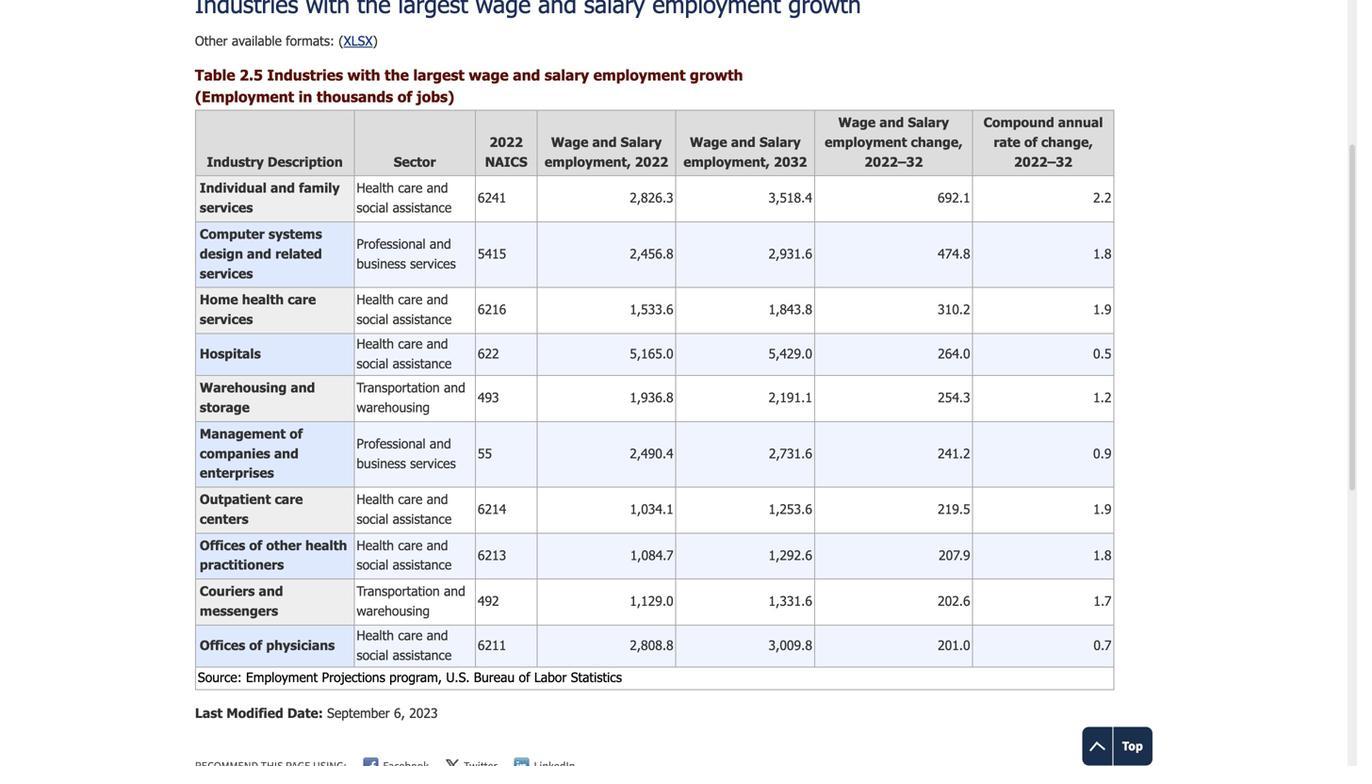 Task type: vqa. For each thing, say whether or not it's contained in the screenshot.
1st 'social' from the top
yes



Task type: describe. For each thing, give the bounding box(es) containing it.
professional and business services for 5415
[[357, 236, 456, 271]]

201.0
[[938, 637, 971, 653]]

computer systems design and related services
[[200, 226, 322, 281]]

employment inside wage and salary employment change, 2022–32
[[825, 134, 907, 150]]

219.5
[[938, 501, 971, 517]]

55
[[478, 445, 492, 461]]

and inside the table 2.5 industries with the largest wage and salary employment growth (employment in thousands of jobs)
[[513, 66, 540, 83]]

1.9 for 310.2
[[1093, 301, 1112, 317]]

6214
[[478, 501, 506, 517]]

outpatient care centers
[[200, 491, 303, 527]]

2,931.6
[[769, 245, 812, 261]]

source: employment projections program, u.s. bureau of labor statistics
[[198, 669, 622, 685]]

table 2.5 industries with the largest wage and salary employment growth (employment in thousands of jobs)
[[195, 66, 743, 105]]

companies
[[200, 445, 270, 461]]

0.7
[[1094, 637, 1112, 653]]

systems
[[269, 226, 322, 242]]

6,
[[394, 705, 405, 721]]

warehousing and storage
[[200, 380, 315, 415]]

2,731.6
[[769, 445, 812, 461]]

services inside computer systems design and related services
[[200, 265, 253, 281]]

jobs)
[[417, 88, 454, 105]]

wage
[[469, 66, 509, 83]]

date:
[[287, 705, 323, 721]]

care left 6216
[[398, 291, 423, 307]]

modified
[[226, 705, 284, 721]]

management of companies and enterprises
[[200, 426, 303, 481]]

wage for wage and salary employment change, 2022–32
[[838, 114, 876, 130]]

messengers
[[200, 603, 278, 619]]

0.9
[[1093, 445, 1112, 461]]

last
[[195, 705, 223, 721]]

services left 55
[[410, 455, 456, 471]]

care inside home health care services
[[288, 291, 316, 307]]

centers
[[200, 511, 249, 527]]

services left '5415'
[[410, 255, 456, 271]]

change, for and
[[911, 134, 963, 150]]

wage and salary employment, 2032
[[684, 134, 807, 170]]

241.2
[[938, 445, 971, 461]]

and inside wage and salary employment, 2022
[[592, 134, 617, 150]]

2022–32 for employment
[[865, 153, 923, 170]]

2022–32 for of
[[1014, 153, 1073, 170]]

table
[[195, 66, 235, 83]]

employment inside the table 2.5 industries with the largest wage and salary employment growth (employment in thousands of jobs)
[[593, 66, 686, 83]]

2022 inside 2022 naics
[[490, 134, 523, 150]]

source:
[[198, 669, 242, 685]]

business for computer systems design and related services
[[357, 255, 406, 271]]

493
[[478, 389, 499, 405]]

employment, for wage and salary employment, 2032
[[684, 153, 770, 170]]

wage and salary employment, 2022
[[545, 134, 668, 170]]

1,253.6
[[769, 501, 812, 517]]

rate
[[994, 134, 1021, 150]]

health inside offices of other health practitioners health care and social assistance
[[357, 537, 394, 553]]

professional and business services for 55
[[357, 435, 456, 471]]

6241
[[478, 190, 506, 206]]

care inside offices of other health practitioners health care and social assistance
[[398, 537, 423, 553]]

of inside management of companies and enterprises
[[290, 426, 303, 442]]

health care and social assistance for 622
[[357, 335, 452, 371]]

2032
[[774, 153, 807, 170]]

compound annual rate of change, 2022–32
[[984, 114, 1103, 170]]

5,165.0
[[630, 345, 674, 361]]

description
[[268, 153, 343, 170]]

health care and social assistance for 6216
[[357, 291, 452, 327]]

social for hospitals
[[357, 355, 389, 371]]

industries
[[267, 66, 343, 83]]

1,034.1
[[630, 501, 674, 517]]

health inside offices of other health practitioners health care and social assistance
[[305, 537, 347, 553]]

1,843.8
[[769, 301, 812, 317]]

1.8 for 207.9
[[1093, 547, 1112, 563]]

264.0
[[938, 345, 971, 361]]

other available formats: ( xlsx )
[[195, 33, 378, 49]]

social for outpatient care centers
[[357, 511, 389, 527]]

5415
[[478, 245, 506, 261]]

and inside wage and salary employment change, 2022–32
[[880, 114, 904, 130]]

wage for wage and salary employment, 2032
[[690, 134, 727, 150]]

services inside individual and family services
[[200, 199, 253, 215]]

professional for of
[[357, 435, 426, 451]]

health inside home health care services
[[242, 291, 284, 307]]

207.9
[[939, 547, 971, 563]]

0.5
[[1093, 345, 1112, 361]]

largest
[[413, 66, 465, 83]]

available
[[232, 33, 282, 49]]

492
[[478, 593, 499, 609]]

(
[[339, 33, 344, 49]]

1.8 for 474.8
[[1093, 245, 1112, 261]]

of inside the table 2.5 industries with the largest wage and salary employment growth (employment in thousands of jobs)
[[398, 88, 412, 105]]

with
[[347, 66, 380, 83]]

1.7
[[1094, 593, 1112, 609]]

2,191.1
[[769, 389, 812, 405]]

share bls on x, formerly referred to as twitter image
[[446, 760, 459, 766]]

health care and social assistance for 6241
[[357, 180, 452, 215]]

storage
[[200, 399, 250, 415]]

5,429.0
[[769, 345, 812, 361]]

622
[[478, 345, 499, 361]]

health care and social assistance for 6214
[[357, 491, 452, 527]]

employment
[[246, 669, 318, 685]]

310.2
[[938, 301, 971, 317]]

health for hospitals
[[357, 335, 394, 351]]

2022 inside wage and salary employment, 2022
[[635, 153, 668, 170]]

2,808.8
[[630, 637, 674, 653]]

compound
[[984, 114, 1055, 130]]

254.3
[[938, 389, 971, 405]]

of inside offices of other health practitioners health care and social assistance
[[249, 537, 262, 553]]

wage and salary employment change, 2022–32
[[825, 114, 963, 170]]

1.9 for 219.5
[[1093, 501, 1112, 517]]

services inside home health care services
[[200, 311, 253, 327]]

health for individual and family services
[[357, 180, 394, 196]]

health for outpatient care centers
[[357, 491, 394, 507]]

other
[[266, 537, 302, 553]]

health care and social assistance for 6211
[[357, 627, 452, 663]]

professional for systems
[[357, 236, 426, 252]]

transportation for 492
[[357, 583, 440, 599]]

other
[[195, 33, 228, 49]]

of inside compound annual rate of change, 2022–32
[[1024, 134, 1038, 150]]

(employment
[[195, 88, 294, 105]]

transportation for 493
[[357, 380, 440, 396]]

u.s.
[[446, 669, 470, 685]]



Task type: locate. For each thing, give the bounding box(es) containing it.
1 health care and social assistance from the top
[[357, 180, 452, 215]]

2022 up naics
[[490, 134, 523, 150]]

design
[[200, 245, 243, 261]]

3,518.4
[[769, 190, 812, 206]]

transportation left 493
[[357, 380, 440, 396]]

6211
[[478, 637, 506, 653]]

employment, up the '2,826.3'
[[545, 153, 631, 170]]

1 warehousing from the top
[[357, 399, 430, 415]]

assistance for 6216
[[393, 311, 452, 327]]

care down related
[[288, 291, 316, 307]]

2 offices from the top
[[200, 637, 245, 653]]

xlsx
[[344, 33, 373, 49]]

assistance for 6214
[[393, 511, 452, 527]]

2 health care and social assistance from the top
[[357, 291, 452, 327]]

related
[[275, 245, 322, 261]]

1 vertical spatial professional
[[357, 435, 426, 451]]

of
[[398, 88, 412, 105], [1024, 134, 1038, 150], [290, 426, 303, 442], [249, 537, 262, 553], [249, 637, 262, 653], [519, 669, 530, 685]]

3 health care and social assistance from the top
[[357, 335, 452, 371]]

health for offices of physicians
[[357, 627, 394, 643]]

assistance left 6214
[[393, 511, 452, 527]]

social for home health care services
[[357, 311, 389, 327]]

outpatient
[[200, 491, 271, 507]]

individual and family services
[[200, 180, 340, 215]]

management
[[200, 426, 286, 442]]

2 1.9 from the top
[[1093, 501, 1112, 517]]

salary for 2022
[[621, 134, 662, 150]]

family
[[299, 180, 340, 196]]

0 horizontal spatial employment
[[593, 66, 686, 83]]

enterprises
[[200, 465, 274, 481]]

health care and social assistance left 622
[[357, 335, 452, 371]]

1 business from the top
[[357, 255, 406, 271]]

2022–32 inside wage and salary employment change, 2022–32
[[865, 153, 923, 170]]

2,456.8
[[630, 245, 674, 261]]

industry description
[[207, 153, 343, 170]]

salary up 692.1
[[908, 114, 949, 130]]

professional and business services left '5415'
[[357, 236, 456, 271]]

warehousing for 492
[[357, 603, 430, 619]]

0 vertical spatial employment
[[593, 66, 686, 83]]

salary for 2032
[[760, 134, 801, 150]]

2 professional and business services from the top
[[357, 435, 456, 471]]

health care and social assistance left 6214
[[357, 491, 452, 527]]

care left 6213
[[398, 537, 423, 553]]

transportation and warehousing for 492
[[357, 583, 465, 619]]

offices
[[200, 537, 245, 553], [200, 637, 245, 653]]

1 assistance from the top
[[393, 199, 452, 215]]

transportation down offices of other health practitioners health care and social assistance
[[357, 583, 440, 599]]

0 vertical spatial professional and business services
[[357, 236, 456, 271]]

2 business from the top
[[357, 455, 406, 471]]

0 horizontal spatial salary
[[621, 134, 662, 150]]

0 horizontal spatial wage
[[551, 134, 589, 150]]

formats:
[[286, 33, 335, 49]]

2 assistance from the top
[[393, 311, 452, 327]]

1 horizontal spatial wage
[[690, 134, 727, 150]]

1.2
[[1093, 389, 1112, 405]]

6216
[[478, 301, 506, 317]]

offices for offices of physicians
[[200, 637, 245, 653]]

0 vertical spatial transportation and warehousing
[[357, 380, 465, 415]]

0 horizontal spatial change,
[[911, 134, 963, 150]]

services down individual
[[200, 199, 253, 215]]

1 horizontal spatial employment,
[[684, 153, 770, 170]]

home
[[200, 291, 238, 307]]

salary inside wage and salary employment change, 2022–32
[[908, 114, 949, 130]]

5 health care and social assistance from the top
[[357, 627, 452, 663]]

0 vertical spatial warehousing
[[357, 399, 430, 415]]

assistance left 6213
[[393, 557, 452, 573]]

5 social from the top
[[357, 557, 389, 573]]

0 vertical spatial 2022
[[490, 134, 523, 150]]

1 horizontal spatial health
[[305, 537, 347, 553]]

health care and social assistance down sector
[[357, 180, 452, 215]]

of down compound
[[1024, 134, 1038, 150]]

services down home
[[200, 311, 253, 327]]

1 vertical spatial 1.9
[[1093, 501, 1112, 517]]

1.9 up the 0.5
[[1093, 301, 1112, 317]]

wage inside wage and salary employment, 2032
[[690, 134, 727, 150]]

salary
[[908, 114, 949, 130], [621, 134, 662, 150], [760, 134, 801, 150]]

3 assistance from the top
[[393, 355, 452, 371]]

program,
[[389, 669, 442, 685]]

3 health from the top
[[357, 335, 394, 351]]

offices up source: at the left bottom
[[200, 637, 245, 653]]

transportation and warehousing left 493
[[357, 380, 465, 415]]

0 vertical spatial offices
[[200, 537, 245, 553]]

0 horizontal spatial 2022
[[490, 134, 523, 150]]

1 vertical spatial business
[[357, 455, 406, 471]]

care down sector
[[398, 180, 423, 196]]

change, up 692.1
[[911, 134, 963, 150]]

health care and social assistance left 6216
[[357, 291, 452, 327]]

1 vertical spatial employment
[[825, 134, 907, 150]]

1 professional and business services from the top
[[357, 236, 456, 271]]

statistics
[[571, 669, 622, 685]]

2 horizontal spatial salary
[[908, 114, 949, 130]]

1 horizontal spatial 2022–32
[[1014, 153, 1073, 170]]

naics
[[485, 153, 528, 170]]

top link
[[1083, 727, 1153, 766]]

0 horizontal spatial health
[[242, 291, 284, 307]]

thousands
[[317, 88, 393, 105]]

1 vertical spatial health
[[305, 537, 347, 553]]

employment,
[[545, 153, 631, 170], [684, 153, 770, 170]]

the
[[385, 66, 409, 83]]

social for individual and family services
[[357, 199, 389, 215]]

employment, inside wage and salary employment, 2032
[[684, 153, 770, 170]]

1 2022–32 from the left
[[865, 153, 923, 170]]

hospitals
[[200, 345, 261, 361]]

bureau
[[474, 669, 515, 685]]

september
[[327, 705, 390, 721]]

offices down centers
[[200, 537, 245, 553]]

and inside offices of other health practitioners health care and social assistance
[[427, 537, 448, 553]]

3 social from the top
[[357, 355, 389, 371]]

offices of other health practitioners health care and social assistance
[[200, 537, 452, 573]]

home health care services
[[200, 291, 316, 327]]

social inside offices of other health practitioners health care and social assistance
[[357, 557, 389, 573]]

care inside outpatient care centers
[[275, 491, 303, 507]]

services down design
[[200, 265, 253, 281]]

transportation
[[357, 380, 440, 396], [357, 583, 440, 599]]

of down messengers
[[249, 637, 262, 653]]

assistance up program,
[[393, 647, 452, 663]]

6 assistance from the top
[[393, 647, 452, 663]]

of up practitioners
[[249, 537, 262, 553]]

share on facebook image
[[363, 758, 378, 766]]

salary for change,
[[908, 114, 949, 130]]

social
[[357, 199, 389, 215], [357, 311, 389, 327], [357, 355, 389, 371], [357, 511, 389, 527], [357, 557, 389, 573], [357, 647, 389, 663]]

warehousing
[[200, 380, 287, 396]]

wage for wage and salary employment, 2022
[[551, 134, 589, 150]]

salary inside wage and salary employment, 2022
[[621, 134, 662, 150]]

and inside computer systems design and related services
[[247, 245, 272, 261]]

employment, for wage and salary employment, 2022
[[545, 153, 631, 170]]

of down warehousing and storage
[[290, 426, 303, 442]]

professional and business services left 55
[[357, 435, 456, 471]]

4 social from the top
[[357, 511, 389, 527]]

2,826.3
[[630, 190, 674, 206]]

2 2022–32 from the left
[[1014, 153, 1073, 170]]

employment
[[593, 66, 686, 83], [825, 134, 907, 150]]

offices inside offices of other health practitioners health care and social assistance
[[200, 537, 245, 553]]

last modified date: september 6, 2023
[[195, 705, 438, 721]]

in
[[299, 88, 312, 105]]

health right home
[[242, 291, 284, 307]]

health care and social assistance
[[357, 180, 452, 215], [357, 291, 452, 327], [357, 335, 452, 371], [357, 491, 452, 527], [357, 627, 452, 663]]

1.9 down 0.9
[[1093, 501, 1112, 517]]

1 change, from the left
[[911, 134, 963, 150]]

change, down 'annual'
[[1041, 134, 1093, 150]]

2 professional from the top
[[357, 435, 426, 451]]

annual
[[1058, 114, 1103, 130]]

0 vertical spatial professional
[[357, 236, 426, 252]]

2.2
[[1093, 190, 1112, 206]]

1 vertical spatial offices
[[200, 637, 245, 653]]

computer
[[200, 226, 265, 242]]

1 1.9 from the top
[[1093, 301, 1112, 317]]

1 horizontal spatial change,
[[1041, 134, 1093, 150]]

1,292.6
[[769, 547, 812, 563]]

1 transportation and warehousing from the top
[[357, 380, 465, 415]]

offices for offices of other health practitioners health care and social assistance
[[200, 537, 245, 553]]

of down the
[[398, 88, 412, 105]]

1 vertical spatial warehousing
[[357, 603, 430, 619]]

2 employment, from the left
[[684, 153, 770, 170]]

transportation and warehousing
[[357, 380, 465, 415], [357, 583, 465, 619]]

care left 6214
[[398, 491, 423, 507]]

wage inside wage and salary employment, 2022
[[551, 134, 589, 150]]

1 offices from the top
[[200, 537, 245, 553]]

2 health from the top
[[357, 291, 394, 307]]

1.8 down 2.2
[[1093, 245, 1112, 261]]

individual
[[200, 180, 267, 196]]

5 health from the top
[[357, 537, 394, 553]]

1 professional from the top
[[357, 236, 426, 252]]

6 social from the top
[[357, 647, 389, 663]]

and inside wage and salary employment, 2032
[[731, 134, 756, 150]]

4 health care and social assistance from the top
[[357, 491, 452, 527]]

warehousing
[[357, 399, 430, 415], [357, 603, 430, 619]]

wage
[[838, 114, 876, 130], [551, 134, 589, 150], [690, 134, 727, 150]]

5 assistance from the top
[[393, 557, 452, 573]]

0 vertical spatial business
[[357, 255, 406, 271]]

4 health from the top
[[357, 491, 394, 507]]

health for home health care services
[[357, 291, 394, 307]]

warehousing for 493
[[357, 399, 430, 415]]

share on linkedin image
[[514, 758, 529, 766]]

couriers and messengers
[[200, 583, 283, 619]]

1.8 up 1.7
[[1093, 547, 1112, 563]]

salary up the '2,826.3'
[[621, 134, 662, 150]]

1 horizontal spatial employment
[[825, 134, 907, 150]]

2 transportation and warehousing from the top
[[357, 583, 465, 619]]

)
[[373, 33, 378, 49]]

wage inside wage and salary employment change, 2022–32
[[838, 114, 876, 130]]

1 vertical spatial 1.8
[[1093, 547, 1112, 563]]

0 horizontal spatial employment,
[[545, 153, 631, 170]]

1 1.8 from the top
[[1093, 245, 1112, 261]]

and inside warehousing and storage
[[291, 380, 315, 396]]

care up source: employment projections program, u.s. bureau of labor statistics
[[398, 627, 423, 643]]

top
[[1122, 738, 1143, 755]]

health
[[242, 291, 284, 307], [305, 537, 347, 553]]

0 horizontal spatial 2022–32
[[865, 153, 923, 170]]

and inside individual and family services
[[271, 180, 295, 196]]

assistance
[[393, 199, 452, 215], [393, 311, 452, 327], [393, 355, 452, 371], [393, 511, 452, 527], [393, 557, 452, 573], [393, 647, 452, 663]]

transportation and warehousing for 493
[[357, 380, 465, 415]]

2,490.4
[[630, 445, 674, 461]]

1 horizontal spatial 2022
[[635, 153, 668, 170]]

0 vertical spatial 1.9
[[1093, 301, 1112, 317]]

of left labor
[[519, 669, 530, 685]]

social for offices of physicians
[[357, 647, 389, 663]]

1 vertical spatial professional and business services
[[357, 435, 456, 471]]

1,084.7
[[630, 547, 674, 563]]

1 vertical spatial transportation
[[357, 583, 440, 599]]

health care and social assistance up source: employment projections program, u.s. bureau of labor statistics
[[357, 627, 452, 663]]

physicians
[[266, 637, 335, 653]]

assistance inside offices of other health practitioners health care and social assistance
[[393, 557, 452, 573]]

2 horizontal spatial wage
[[838, 114, 876, 130]]

sector
[[394, 153, 436, 170]]

salary up 2032
[[760, 134, 801, 150]]

assistance left 6216
[[393, 311, 452, 327]]

1 horizontal spatial salary
[[760, 134, 801, 150]]

2022 naics
[[485, 134, 528, 170]]

salary inside wage and salary employment, 2032
[[760, 134, 801, 150]]

industry
[[207, 153, 264, 170]]

transportation and warehousing up source: employment projections program, u.s. bureau of labor statistics
[[357, 583, 465, 619]]

change, for annual
[[1041, 134, 1093, 150]]

assistance for 622
[[393, 355, 452, 371]]

2022
[[490, 134, 523, 150], [635, 153, 668, 170]]

and inside couriers and messengers
[[259, 583, 283, 599]]

0 vertical spatial transportation
[[357, 380, 440, 396]]

2.5
[[240, 66, 263, 83]]

1.8
[[1093, 245, 1112, 261], [1093, 547, 1112, 563]]

2 change, from the left
[[1041, 134, 1093, 150]]

1 vertical spatial 2022
[[635, 153, 668, 170]]

assistance left 622
[[393, 355, 452, 371]]

6 health from the top
[[357, 627, 394, 643]]

xlsx link
[[344, 33, 373, 49]]

growth
[[690, 66, 743, 83]]

and inside management of companies and enterprises
[[274, 445, 299, 461]]

3,009.8
[[769, 637, 812, 653]]

employment, left 2032
[[684, 153, 770, 170]]

and
[[513, 66, 540, 83], [880, 114, 904, 130], [592, 134, 617, 150], [731, 134, 756, 150], [271, 180, 295, 196], [427, 180, 448, 196], [430, 236, 451, 252], [247, 245, 272, 261], [427, 291, 448, 307], [427, 335, 448, 351], [291, 380, 315, 396], [444, 380, 465, 396], [430, 435, 451, 451], [274, 445, 299, 461], [427, 491, 448, 507], [427, 537, 448, 553], [259, 583, 283, 599], [444, 583, 465, 599], [427, 627, 448, 643]]

1 employment, from the left
[[545, 153, 631, 170]]

projections
[[322, 669, 385, 685]]

care up other
[[275, 491, 303, 507]]

2 1.8 from the top
[[1093, 547, 1112, 563]]

business for management of companies and enterprises
[[357, 455, 406, 471]]

practitioners
[[200, 557, 284, 573]]

assistance for 6241
[[393, 199, 452, 215]]

0 vertical spatial health
[[242, 291, 284, 307]]

1 health from the top
[[357, 180, 394, 196]]

1 vertical spatial transportation and warehousing
[[357, 583, 465, 619]]

0 vertical spatial 1.8
[[1093, 245, 1112, 261]]

1 social from the top
[[357, 199, 389, 215]]

assistance for 6211
[[393, 647, 452, 663]]

change, inside compound annual rate of change, 2022–32
[[1041, 134, 1093, 150]]

2 social from the top
[[357, 311, 389, 327]]

692.1
[[938, 190, 971, 206]]

1 transportation from the top
[[357, 380, 440, 396]]

health right other
[[305, 537, 347, 553]]

2 transportation from the top
[[357, 583, 440, 599]]

2023
[[409, 705, 438, 721]]

professional and business services
[[357, 236, 456, 271], [357, 435, 456, 471]]

4 assistance from the top
[[393, 511, 452, 527]]

offices of physicians
[[200, 637, 335, 653]]

2 warehousing from the top
[[357, 603, 430, 619]]

change, inside wage and salary employment change, 2022–32
[[911, 134, 963, 150]]

employment, inside wage and salary employment, 2022
[[545, 153, 631, 170]]

6213
[[478, 547, 506, 563]]

care left 622
[[398, 335, 423, 351]]

2022–32 inside compound annual rate of change, 2022–32
[[1014, 153, 1073, 170]]

assistance down sector
[[393, 199, 452, 215]]

2022 up the '2,826.3'
[[635, 153, 668, 170]]



